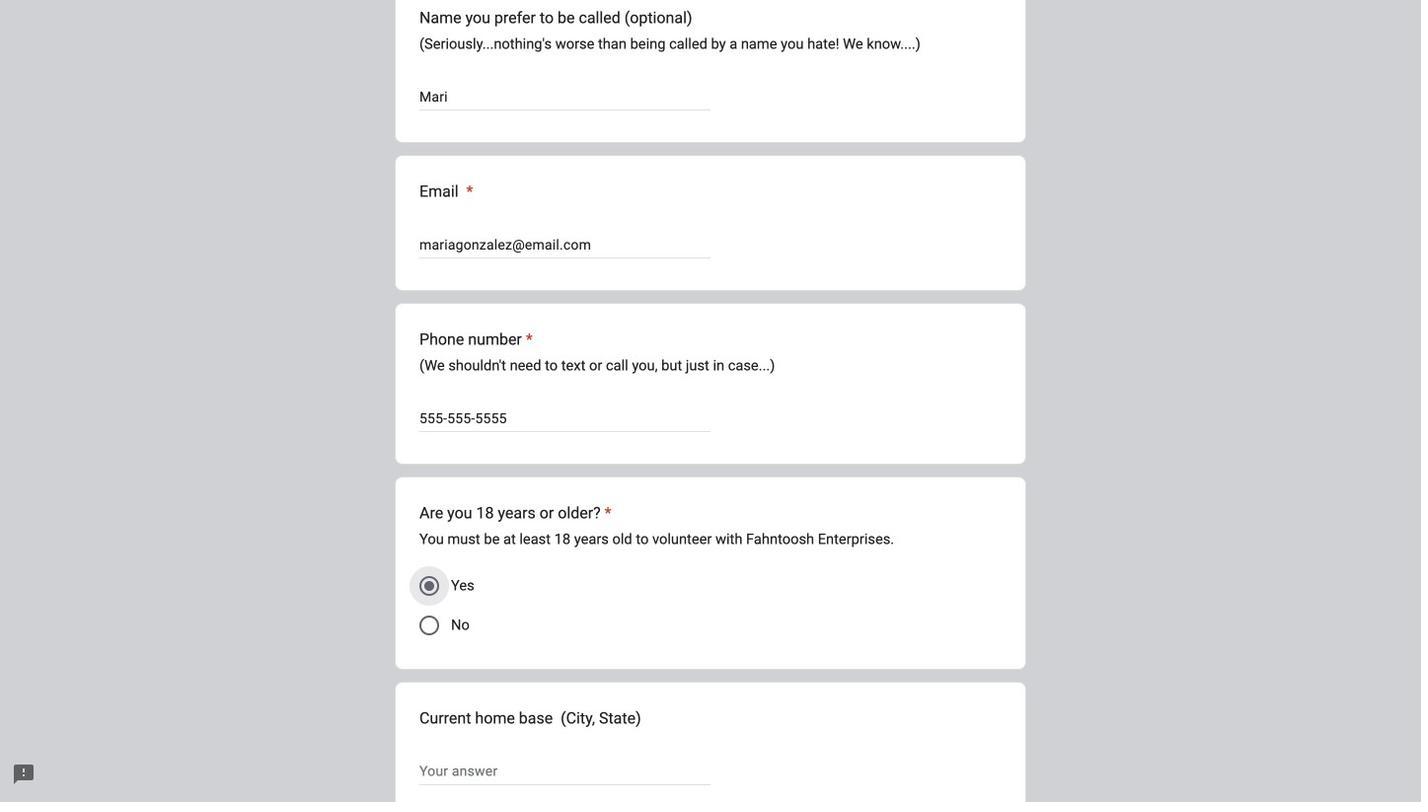 Task type: vqa. For each thing, say whether or not it's contained in the screenshot.
gallery
no



Task type: locate. For each thing, give the bounding box(es) containing it.
required question element
[[463, 180, 474, 203], [522, 328, 533, 352], [601, 502, 612, 525]]

Yes radio
[[420, 577, 439, 596]]

2 horizontal spatial required question element
[[601, 502, 612, 525]]

None text field
[[420, 407, 711, 431], [420, 760, 711, 784], [420, 407, 711, 431], [420, 760, 711, 784]]

0 vertical spatial heading
[[420, 180, 474, 203]]

None text field
[[420, 85, 711, 109], [420, 233, 711, 257], [420, 85, 711, 109], [420, 233, 711, 257]]

2 vertical spatial heading
[[420, 502, 895, 525]]

1 horizontal spatial required question element
[[522, 328, 533, 352]]

1 vertical spatial heading
[[420, 328, 775, 352]]

heading
[[420, 180, 474, 203], [420, 328, 775, 352], [420, 502, 895, 525]]

0 vertical spatial required question element
[[463, 180, 474, 203]]



Task type: describe. For each thing, give the bounding box(es) containing it.
yes image
[[425, 582, 434, 592]]

3 heading from the top
[[420, 502, 895, 525]]

2 heading from the top
[[420, 328, 775, 352]]

0 horizontal spatial required question element
[[463, 180, 474, 203]]

1 heading from the top
[[420, 180, 474, 203]]

no image
[[420, 616, 439, 636]]

2 vertical spatial required question element
[[601, 502, 612, 525]]

1 vertical spatial required question element
[[522, 328, 533, 352]]

report a problem to google image
[[12, 763, 36, 787]]

No radio
[[420, 616, 439, 636]]



